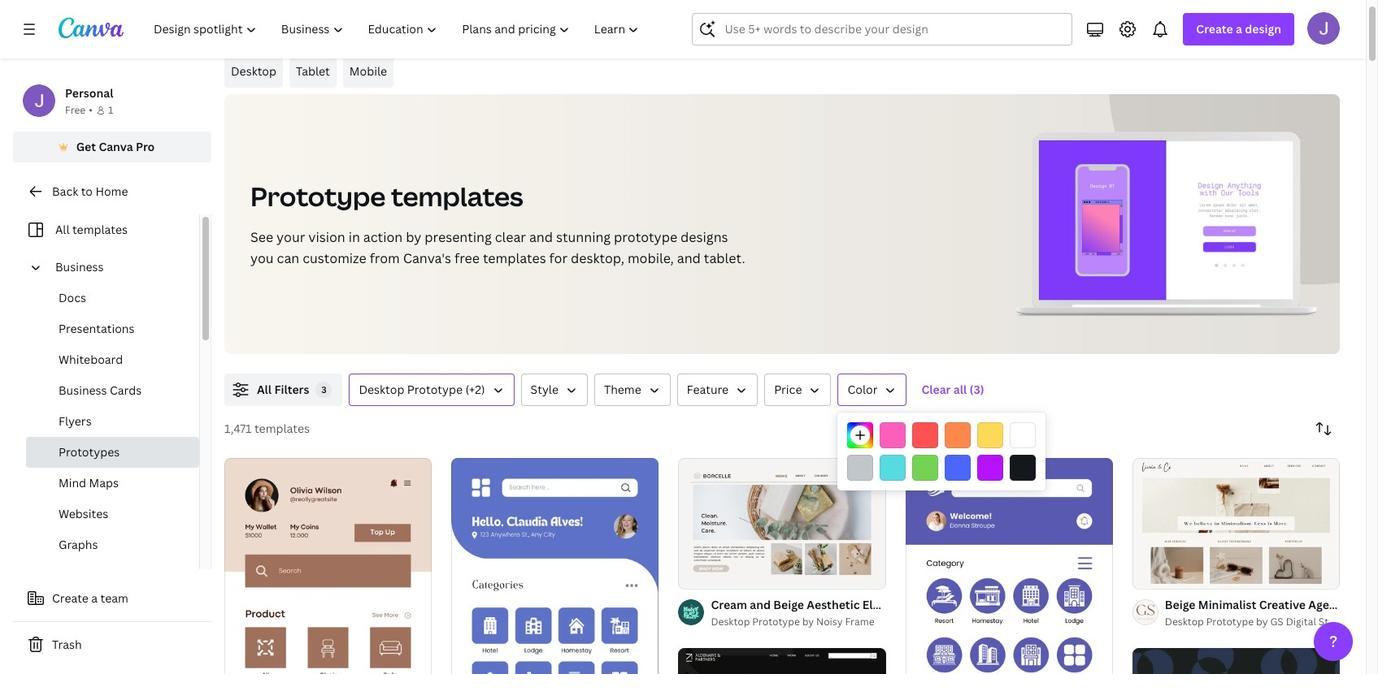 Task type: vqa. For each thing, say whether or not it's contained in the screenshot.
Mobile
yes



Task type: describe. For each thing, give the bounding box(es) containing it.
desktop prototype (+2)
[[359, 382, 485, 398]]

by inside see your vision in action by presenting clear and stunning prototype designs you can customize from canva's free templates for desktop, mobile, and tablet.
[[406, 228, 421, 246]]

1 for 1
[[108, 103, 113, 117]]

templates
[[283, 25, 340, 41]]

home link
[[224, 24, 257, 42]]

of
[[697, 570, 706, 582]]

•
[[89, 103, 93, 117]]

websites link
[[26, 499, 199, 530]]

cream and beige aesthetic elegant online portfolio shop desktop prototype image
[[678, 459, 886, 589]]

1 horizontal spatial by
[[802, 615, 814, 629]]

tablet.
[[704, 250, 745, 268]]

5
[[708, 570, 713, 582]]

see your vision in action by presenting clear and stunning prototype designs you can customize from canva's free templates for desktop, mobile, and tablet.
[[250, 228, 745, 268]]

personal
[[65, 85, 113, 101]]

desktop prototype by gs digital studio link
[[1165, 615, 1350, 631]]

flyers link
[[26, 407, 199, 437]]

create for create a team
[[52, 591, 89, 607]]

desktop link
[[224, 55, 283, 88]]

#fed958 image
[[977, 423, 1003, 449]]

desktop for desktop prototype (+2)
[[359, 382, 404, 398]]

prototype inside beige minimalist creative agency webs desktop prototype by gs digital studio
[[1206, 615, 1254, 629]]

create a design
[[1196, 21, 1281, 37]]

studio
[[1319, 615, 1350, 629]]

websites
[[59, 507, 108, 522]]

beige
[[1165, 597, 1196, 613]]

Sort by button
[[1308, 413, 1340, 446]]

desktop inside beige minimalist creative agency webs desktop prototype by gs digital studio
[[1165, 615, 1204, 629]]

gs
[[1270, 615, 1284, 629]]

feature button
[[677, 374, 758, 407]]

vision
[[308, 228, 345, 246]]

#4a66fb image
[[945, 455, 971, 481]]

business cards link
[[26, 376, 199, 407]]

by inside beige minimalist creative agency webs desktop prototype by gs digital studio
[[1256, 615, 1268, 629]]

1 of 5 link
[[678, 459, 886, 589]]

can
[[277, 250, 299, 268]]

top level navigation element
[[143, 13, 653, 46]]

white and blue modern minimalist hotel booking mobile prototype image
[[905, 459, 1113, 675]]

templates link
[[283, 24, 340, 42]]

business inside 'link'
[[59, 383, 107, 398]]

1 horizontal spatial business link
[[366, 24, 414, 42]]

beige minimalist creative agency webs desktop prototype by gs digital studio
[[1165, 597, 1378, 629]]

style button
[[521, 374, 588, 407]]

presenting
[[425, 228, 492, 246]]

back to home link
[[13, 176, 211, 208]]

feature
[[687, 382, 729, 398]]

pro
[[136, 139, 155, 154]]

1,471 templates
[[224, 421, 310, 437]]

graphs link
[[26, 530, 199, 561]]

tablet
[[296, 63, 330, 79]]

docs link
[[26, 283, 199, 314]]

mind maps
[[59, 476, 119, 491]]

beige minimalist creative agency website desktop prototype image
[[1133, 459, 1340, 589]]

(+2)
[[465, 382, 485, 398]]

free
[[65, 103, 86, 117]]

agency
[[1309, 597, 1349, 613]]

frame
[[845, 615, 875, 629]]

business for the left business link
[[55, 259, 104, 275]]

color button
[[838, 374, 907, 407]]

mobile,
[[628, 250, 674, 268]]

presentations link
[[26, 314, 199, 345]]

webs
[[1352, 597, 1378, 613]]

maps
[[89, 476, 119, 491]]

a for team
[[91, 591, 98, 607]]

3
[[321, 384, 327, 396]]

all filters
[[257, 382, 309, 398]]

get canva pro
[[76, 139, 155, 154]]

desktop prototype (+2) button
[[349, 374, 514, 407]]

whiteboard
[[59, 352, 123, 368]]

prototypes
[[59, 445, 120, 460]]

your
[[277, 228, 305, 246]]

clear all (3) button
[[914, 374, 992, 407]]

tablet link
[[289, 55, 337, 88]]

mind maps link
[[26, 468, 199, 499]]

(3)
[[970, 382, 984, 398]]

business for rightmost business link
[[366, 25, 414, 41]]

clear
[[495, 228, 526, 246]]

action
[[363, 228, 403, 246]]

back to home
[[52, 184, 128, 199]]

create a team button
[[13, 583, 211, 616]]

style
[[531, 382, 559, 398]]

docs
[[59, 290, 86, 306]]

create a design button
[[1183, 13, 1294, 46]]

desktop for desktop
[[231, 63, 276, 79]]

noisy
[[816, 615, 843, 629]]

#fd5152 image
[[912, 423, 938, 449]]

presentations
[[59, 321, 135, 337]]

free
[[455, 250, 480, 268]]



Task type: locate. For each thing, give the bounding box(es) containing it.
#fe884c image
[[945, 423, 971, 449]]

canva
[[99, 139, 133, 154]]

1 horizontal spatial 1
[[690, 570, 695, 582]]

create a team
[[52, 591, 128, 607]]

filters
[[274, 382, 309, 398]]

beige minimalist creative agency webs link
[[1165, 597, 1378, 615]]

templates down all filters
[[254, 421, 310, 437]]

create inside dropdown button
[[1196, 21, 1233, 37]]

prototype templates image
[[993, 94, 1340, 355], [1039, 141, 1294, 300]]

theme
[[604, 382, 641, 398]]

1 horizontal spatial all
[[257, 382, 272, 398]]

create for create a design
[[1196, 21, 1233, 37]]

price
[[774, 382, 802, 398]]

1 right •
[[108, 103, 113, 117]]

get
[[76, 139, 96, 154]]

#fd5ebb image
[[880, 423, 906, 449], [880, 423, 906, 449]]

desktop prototype by noisy frame link
[[711, 615, 886, 631]]

0 horizontal spatial and
[[529, 228, 553, 246]]

templates down back to home
[[72, 222, 128, 237]]

for
[[549, 250, 568, 268]]

price button
[[764, 374, 831, 407]]

desktop for desktop prototype by noisy frame
[[711, 615, 750, 629]]

business up docs
[[55, 259, 104, 275]]

login page wireframe mobile ui prototype image
[[1133, 649, 1340, 675]]

0 horizontal spatial business link
[[49, 252, 189, 283]]

canva's
[[403, 250, 451, 268]]

#b612fb image
[[977, 455, 1003, 481], [977, 455, 1003, 481]]

desktop down beige
[[1165, 615, 1204, 629]]

color
[[848, 382, 878, 398]]

templates for 1,471 templates
[[254, 421, 310, 437]]

home up "desktop" link
[[224, 25, 257, 41]]

clear
[[922, 382, 951, 398]]

minimalist
[[1198, 597, 1257, 613]]

from
[[370, 250, 400, 268]]

1 vertical spatial 1
[[690, 570, 695, 582]]

2 vertical spatial business
[[59, 383, 107, 398]]

to
[[81, 184, 93, 199]]

add a new color image
[[847, 423, 873, 449]]

templates for all templates
[[72, 222, 128, 237]]

free •
[[65, 103, 93, 117]]

beige and brown minimalist online shop menu furniture mobile prototype image
[[224, 459, 432, 675]]

#fe884c image
[[945, 423, 971, 449]]

1 vertical spatial business link
[[49, 252, 189, 283]]

clear all (3)
[[922, 382, 984, 398]]

1 horizontal spatial create
[[1196, 21, 1233, 37]]

a left design
[[1236, 21, 1242, 37]]

0 vertical spatial and
[[529, 228, 553, 246]]

a left team
[[91, 591, 98, 607]]

templates down clear on the left of the page
[[483, 250, 546, 268]]

business
[[366, 25, 414, 41], [55, 259, 104, 275], [59, 383, 107, 398]]

trash
[[52, 637, 82, 653]]

templates up presenting
[[391, 179, 523, 214]]

#ffffff image
[[1010, 423, 1036, 449], [1010, 423, 1036, 449]]

Search search field
[[725, 14, 1062, 45]]

create
[[1196, 21, 1233, 37], [52, 591, 89, 607]]

#fed958 image
[[977, 423, 1003, 449]]

cards
[[110, 383, 142, 398]]

you
[[250, 250, 274, 268]]

0 vertical spatial 1
[[108, 103, 113, 117]]

templates
[[391, 179, 523, 214], [72, 222, 128, 237], [483, 250, 546, 268], [254, 421, 310, 437]]

all left the filters
[[257, 382, 272, 398]]

1 vertical spatial business
[[55, 259, 104, 275]]

digital
[[1286, 615, 1316, 629]]

desktop down 5
[[711, 615, 750, 629]]

create left team
[[52, 591, 89, 607]]

business link up mobile
[[366, 24, 414, 42]]

#c1c6cb image
[[847, 455, 873, 481], [847, 455, 873, 481]]

1 horizontal spatial a
[[1236, 21, 1242, 37]]

desktop prototype by noisy frame
[[711, 615, 875, 629]]

by up canva's
[[406, 228, 421, 246]]

all templates link
[[23, 215, 189, 246]]

add a new color image
[[847, 423, 873, 449]]

business cards
[[59, 383, 142, 398]]

business link
[[366, 24, 414, 42], [49, 252, 189, 283]]

1 vertical spatial and
[[677, 250, 701, 268]]

0 horizontal spatial 1
[[108, 103, 113, 117]]

desktop right 3
[[359, 382, 404, 398]]

prototype
[[614, 228, 677, 246]]

in
[[349, 228, 360, 246]]

1 of 5
[[690, 570, 713, 582]]

all for all templates
[[55, 222, 70, 237]]

2 horizontal spatial by
[[1256, 615, 1268, 629]]

1
[[108, 103, 113, 117], [690, 570, 695, 582]]

#15181b image
[[1010, 455, 1036, 481], [1010, 455, 1036, 481]]

0 vertical spatial create
[[1196, 21, 1233, 37]]

whiteboard link
[[26, 345, 199, 376]]

0 horizontal spatial all
[[55, 222, 70, 237]]

by left "noisy"
[[802, 615, 814, 629]]

#55dbe0 image
[[880, 455, 906, 481]]

a inside button
[[91, 591, 98, 607]]

desktop
[[231, 63, 276, 79], [359, 382, 404, 398], [711, 615, 750, 629], [1165, 615, 1204, 629]]

1 vertical spatial home
[[95, 184, 128, 199]]

#4a66fb image
[[945, 455, 971, 481]]

jacob simon image
[[1308, 12, 1340, 45]]

flyers
[[59, 414, 92, 429]]

1 for 1 of 5
[[690, 570, 695, 582]]

see
[[250, 228, 273, 246]]

back
[[52, 184, 78, 199]]

templates for prototype templates
[[391, 179, 523, 214]]

prototype inside button
[[407, 382, 463, 398]]

0 vertical spatial business
[[366, 25, 414, 41]]

and down designs
[[677, 250, 701, 268]]

by
[[406, 228, 421, 246], [802, 615, 814, 629], [1256, 615, 1268, 629]]

mobile
[[350, 63, 387, 79]]

1 vertical spatial a
[[91, 591, 98, 607]]

get canva pro button
[[13, 132, 211, 163]]

0 vertical spatial all
[[55, 222, 70, 237]]

#fd5152 image
[[912, 423, 938, 449]]

mobile link
[[343, 55, 394, 88]]

1 horizontal spatial home
[[224, 25, 257, 41]]

all down back
[[55, 222, 70, 237]]

by left gs
[[1256, 615, 1268, 629]]

desktop inside button
[[359, 382, 404, 398]]

all templates
[[55, 222, 128, 237]]

blue clean modern hotel booking mobile prototype image
[[451, 459, 659, 675]]

1,471
[[224, 421, 252, 437]]

a inside dropdown button
[[1236, 21, 1242, 37]]

0 vertical spatial home
[[224, 25, 257, 41]]

1 vertical spatial all
[[257, 382, 272, 398]]

theme button
[[594, 374, 671, 407]]

home right to
[[95, 184, 128, 199]]

1 vertical spatial create
[[52, 591, 89, 607]]

desktop down home link
[[231, 63, 276, 79]]

3 filter options selected element
[[316, 382, 332, 398]]

design
[[1245, 21, 1281, 37]]

desktop,
[[571, 250, 624, 268]]

0 vertical spatial a
[[1236, 21, 1242, 37]]

stunning
[[556, 228, 611, 246]]

all for all filters
[[257, 382, 272, 398]]

all
[[954, 382, 967, 398]]

templates inside see your vision in action by presenting clear and stunning prototype designs you can customize from canva's free templates for desktop, mobile, and tablet.
[[483, 250, 546, 268]]

1 horizontal spatial and
[[677, 250, 701, 268]]

creative
[[1259, 597, 1306, 613]]

home
[[224, 25, 257, 41], [95, 184, 128, 199]]

all
[[55, 222, 70, 237], [257, 382, 272, 398]]

prototype templates
[[250, 179, 523, 214]]

mind
[[59, 476, 86, 491]]

1 left of
[[690, 570, 695, 582]]

customize
[[303, 250, 366, 268]]

0 horizontal spatial create
[[52, 591, 89, 607]]

None search field
[[692, 13, 1073, 46]]

business link down all templates link
[[49, 252, 189, 283]]

trash link
[[13, 629, 211, 662]]

create left design
[[1196, 21, 1233, 37]]

business up mobile
[[366, 25, 414, 41]]

prototype
[[440, 25, 496, 41], [250, 179, 386, 214], [407, 382, 463, 398], [752, 615, 800, 629], [1206, 615, 1254, 629]]

a for design
[[1236, 21, 1242, 37]]

graphs
[[59, 537, 98, 553]]

#74d353 image
[[912, 455, 938, 481], [912, 455, 938, 481]]

business up flyers
[[59, 383, 107, 398]]

and up for
[[529, 228, 553, 246]]

0 vertical spatial business link
[[366, 24, 414, 42]]

black and white modern minimalist creative portfolio about us page website design prototype image
[[678, 649, 886, 675]]

0 horizontal spatial home
[[95, 184, 128, 199]]

#55dbe0 image
[[880, 455, 906, 481]]

0 horizontal spatial a
[[91, 591, 98, 607]]

designs
[[681, 228, 728, 246]]

create inside button
[[52, 591, 89, 607]]

0 horizontal spatial by
[[406, 228, 421, 246]]



